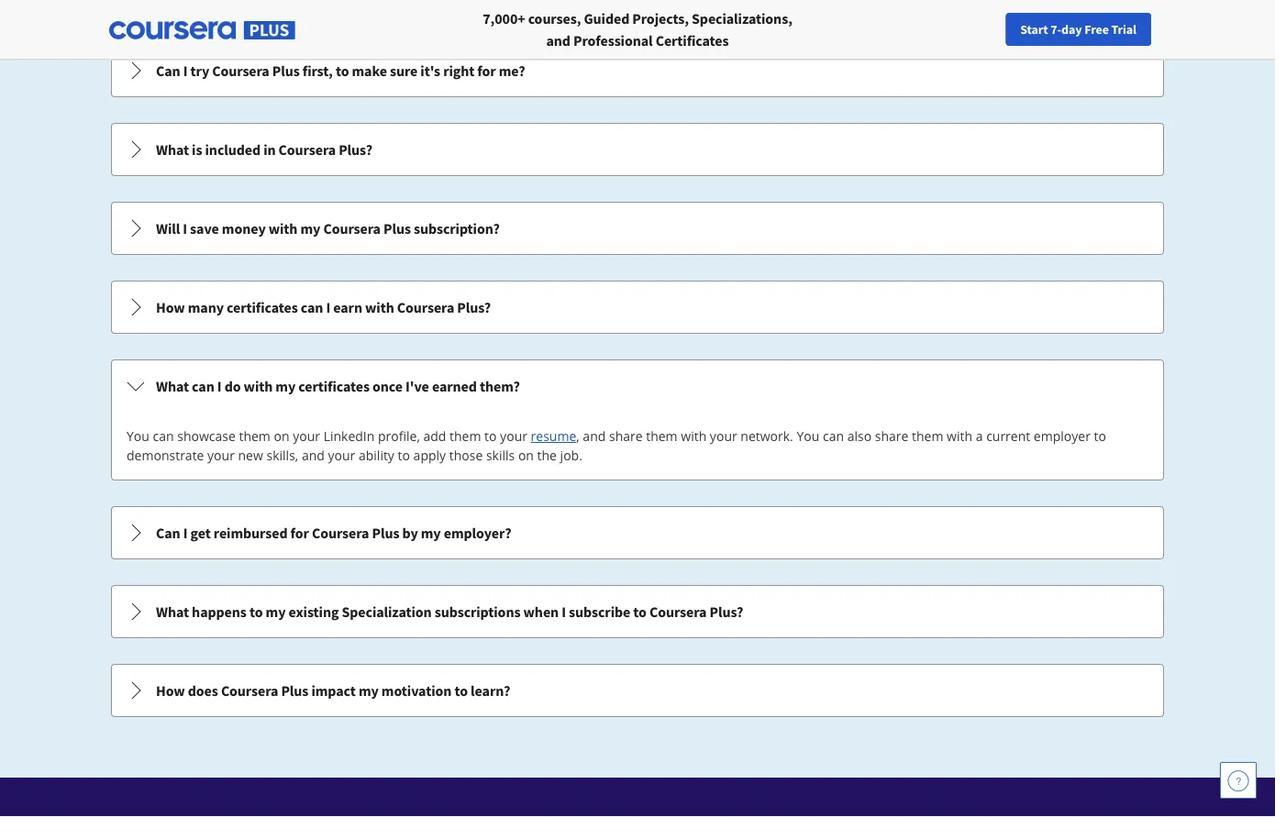 Task type: locate. For each thing, give the bounding box(es) containing it.
my inside can i get reimbursed for coursera plus by my employer? dropdown button
[[421, 524, 441, 542]]

coursera
[[212, 61, 269, 80], [279, 140, 336, 159], [323, 219, 381, 238], [397, 298, 454, 316], [312, 524, 369, 542], [649, 603, 707, 621], [221, 682, 278, 700]]

my right the money
[[300, 219, 320, 238]]

can left the "get"
[[156, 524, 180, 542]]

can left earn
[[301, 298, 323, 316]]

showcase
[[177, 427, 236, 445]]

can up demonstrate
[[153, 427, 174, 445]]

for left me?
[[477, 61, 496, 80]]

on left the
[[518, 447, 534, 464]]

them down what can i do with my certificates once i've earned them? dropdown button
[[646, 427, 678, 445]]

your up skills
[[500, 427, 527, 445]]

the
[[537, 447, 557, 464]]

1 vertical spatial can
[[156, 524, 180, 542]]

for right reimbursed
[[290, 524, 309, 542]]

will i save money with my coursera plus subscription? button
[[112, 203, 1163, 254]]

2 share from the left
[[875, 427, 909, 445]]

1 how from the top
[[156, 298, 185, 316]]

to
[[336, 61, 349, 80], [484, 427, 497, 445], [1094, 427, 1106, 445], [398, 447, 410, 464], [249, 603, 263, 621], [633, 603, 647, 621], [454, 682, 468, 700]]

0 horizontal spatial and
[[302, 447, 325, 464]]

0 horizontal spatial on
[[274, 427, 289, 445]]

many
[[188, 298, 224, 316]]

and inside 7,000+ courses, guided projects, specializations, and professional certificates
[[546, 31, 571, 50]]

with right earn
[[365, 298, 394, 316]]

what for what is included in coursera plus?
[[156, 140, 189, 159]]

can
[[156, 61, 180, 80], [156, 524, 180, 542]]

on inside , and share them with your network. you can also share them with a current employer to demonstrate your new skills, and your ability to apply those skills on the job.
[[518, 447, 534, 464]]

2 horizontal spatial and
[[583, 427, 606, 445]]

my for certificates
[[276, 377, 296, 395]]

for
[[477, 61, 496, 80], [290, 524, 309, 542]]

network.
[[741, 427, 793, 445]]

2 them from the left
[[450, 427, 481, 445]]

a
[[976, 427, 983, 445]]

my right impact
[[359, 682, 379, 700]]

reimbursed
[[214, 524, 288, 542]]

1 horizontal spatial certificates
[[298, 377, 370, 395]]

my right by
[[421, 524, 441, 542]]

what left "is" on the left top of the page
[[156, 140, 189, 159]]

my right do
[[276, 377, 296, 395]]

coursera up earn
[[323, 219, 381, 238]]

i left do
[[217, 377, 222, 395]]

what happens to my existing specialization subscriptions when i subscribe to coursera plus?
[[156, 603, 743, 621]]

included
[[205, 140, 261, 159]]

how left does
[[156, 682, 185, 700]]

1 vertical spatial on
[[518, 447, 534, 464]]

share right ,
[[609, 427, 643, 445]]

2 horizontal spatial plus?
[[710, 603, 743, 621]]

what
[[156, 140, 189, 159], [156, 377, 189, 395], [156, 603, 189, 621]]

ability
[[359, 447, 394, 464]]

1 them from the left
[[239, 427, 270, 445]]

them up those
[[450, 427, 481, 445]]

can left 'also'
[[823, 427, 844, 445]]

to up skills
[[484, 427, 497, 445]]

can inside , and share them with your network. you can also share them with a current employer to demonstrate your new skills, and your ability to apply those skills on the job.
[[823, 427, 844, 445]]

can
[[301, 298, 323, 316], [192, 377, 214, 395], [153, 427, 174, 445], [823, 427, 844, 445]]

with for what can i do with my certificates once i've earned them?
[[244, 377, 273, 395]]

right
[[443, 61, 475, 80]]

2 what from the top
[[156, 377, 189, 395]]

0 vertical spatial can
[[156, 61, 180, 80]]

day
[[1061, 21, 1082, 38]]

coursera right does
[[221, 682, 278, 700]]

first,
[[303, 61, 333, 80]]

current
[[986, 427, 1030, 445]]

resume
[[531, 427, 576, 445]]

0 vertical spatial certificates
[[227, 298, 298, 316]]

what left happens
[[156, 603, 189, 621]]

1 can from the top
[[156, 61, 180, 80]]

i right when
[[562, 603, 566, 621]]

how left many
[[156, 298, 185, 316]]

your
[[954, 21, 979, 38], [293, 427, 320, 445], [500, 427, 527, 445], [710, 427, 737, 445], [207, 447, 235, 464], [328, 447, 355, 464]]

plus left by
[[372, 524, 399, 542]]

can left do
[[192, 377, 214, 395]]

can i get reimbursed for coursera plus by my employer? button
[[112, 507, 1163, 559]]

with right the money
[[269, 219, 298, 238]]

share
[[609, 427, 643, 445], [875, 427, 909, 445]]

money
[[222, 219, 266, 238]]

1 horizontal spatial you
[[797, 427, 820, 445]]

earned
[[432, 377, 477, 395]]

when
[[523, 603, 559, 621]]

start 7-day free trial button
[[1006, 13, 1151, 46]]

2 how from the top
[[156, 682, 185, 700]]

with left network.
[[681, 427, 707, 445]]

does
[[188, 682, 218, 700]]

0 vertical spatial how
[[156, 298, 185, 316]]

2 you from the left
[[797, 427, 820, 445]]

on
[[274, 427, 289, 445], [518, 447, 534, 464]]

what left do
[[156, 377, 189, 395]]

1 horizontal spatial and
[[546, 31, 571, 50]]

existing
[[289, 603, 339, 621]]

can left try
[[156, 61, 180, 80]]

what inside dropdown button
[[156, 140, 189, 159]]

them left a
[[912, 427, 943, 445]]

coursera left by
[[312, 524, 369, 542]]

and right ,
[[583, 427, 606, 445]]

1 vertical spatial for
[[290, 524, 309, 542]]

what is included in coursera plus? button
[[112, 124, 1163, 175]]

1 share from the left
[[609, 427, 643, 445]]

0 horizontal spatial for
[[290, 524, 309, 542]]

how inside how many certificates can i earn with coursera plus? dropdown button
[[156, 298, 185, 316]]

plus left 'first,'
[[272, 61, 300, 80]]

i
[[183, 61, 188, 80], [183, 219, 187, 238], [326, 298, 330, 316], [217, 377, 222, 395], [183, 524, 188, 542], [562, 603, 566, 621]]

my
[[300, 219, 320, 238], [276, 377, 296, 395], [421, 524, 441, 542], [266, 603, 286, 621], [359, 682, 379, 700]]

free
[[1084, 21, 1109, 38]]

0 vertical spatial plus?
[[339, 140, 372, 159]]

help center image
[[1227, 770, 1249, 792]]

coursera inside dropdown button
[[279, 140, 336, 159]]

them up new
[[239, 427, 270, 445]]

1 vertical spatial plus?
[[457, 298, 491, 316]]

employer?
[[444, 524, 511, 542]]

trial
[[1111, 21, 1137, 38]]

1 what from the top
[[156, 140, 189, 159]]

your right find
[[954, 21, 979, 38]]

my inside will i save money with my coursera plus subscription? dropdown button
[[300, 219, 320, 238]]

you up demonstrate
[[127, 427, 149, 445]]

add
[[423, 427, 446, 445]]

with
[[269, 219, 298, 238], [365, 298, 394, 316], [244, 377, 273, 395], [681, 427, 707, 445], [947, 427, 972, 445]]

new
[[238, 447, 263, 464]]

you inside , and share them with your network. you can also share them with a current employer to demonstrate your new skills, and your ability to apply those skills on the job.
[[797, 427, 820, 445]]

coursera right in
[[279, 140, 336, 159]]

coursera right earn
[[397, 298, 454, 316]]

1 horizontal spatial for
[[477, 61, 496, 80]]

sure
[[390, 61, 418, 80]]

you right network.
[[797, 427, 820, 445]]

plus?
[[339, 140, 372, 159], [457, 298, 491, 316], [710, 603, 743, 621]]

them?
[[480, 377, 520, 395]]

with right do
[[244, 377, 273, 395]]

certificates up linkedin
[[298, 377, 370, 395]]

on up the skills,
[[274, 427, 289, 445]]

None search field
[[252, 11, 527, 48]]

to right employer
[[1094, 427, 1106, 445]]

share right 'also'
[[875, 427, 909, 445]]

my inside what happens to my existing specialization subscriptions when i subscribe to coursera plus? dropdown button
[[266, 603, 286, 621]]

with for , and share them with your network. you can also share them with a current employer to demonstrate your new skills, and your ability to apply those skills on the job.
[[681, 427, 707, 445]]

2 vertical spatial what
[[156, 603, 189, 621]]

list
[[109, 42, 1166, 719]]

0 vertical spatial on
[[274, 427, 289, 445]]

1 vertical spatial what
[[156, 377, 189, 395]]

to right 'first,'
[[336, 61, 349, 80]]

what for what can i do with my certificates once i've earned them?
[[156, 377, 189, 395]]

1 vertical spatial and
[[583, 427, 606, 445]]

how for how many certificates can i earn with coursera plus?
[[156, 298, 185, 316]]

my left existing
[[266, 603, 286, 621]]

can for can i try coursera plus first, to make sure it's right for me?
[[156, 61, 180, 80]]

how inside how does coursera plus impact my motivation to learn? dropdown button
[[156, 682, 185, 700]]

1 horizontal spatial share
[[875, 427, 909, 445]]

your up the skills,
[[293, 427, 320, 445]]

once
[[372, 377, 403, 395]]

certificates
[[656, 31, 729, 50]]

and down courses,
[[546, 31, 571, 50]]

them
[[239, 427, 270, 445], [450, 427, 481, 445], [646, 427, 678, 445], [912, 427, 943, 445]]

demonstrate
[[127, 447, 204, 464]]

0 horizontal spatial you
[[127, 427, 149, 445]]

1 vertical spatial how
[[156, 682, 185, 700]]

you
[[127, 427, 149, 445], [797, 427, 820, 445]]

career
[[1008, 21, 1043, 38]]

certificates right many
[[227, 298, 298, 316]]

0 vertical spatial and
[[546, 31, 571, 50]]

skills
[[486, 447, 515, 464]]

0 horizontal spatial share
[[609, 427, 643, 445]]

my inside what can i do with my certificates once i've earned them? dropdown button
[[276, 377, 296, 395]]

to left learn?
[[454, 682, 468, 700]]

1 horizontal spatial on
[[518, 447, 534, 464]]

and
[[546, 31, 571, 50], [583, 427, 606, 445], [302, 447, 325, 464]]

your down showcase at the left bottom
[[207, 447, 235, 464]]

plus
[[272, 61, 300, 80], [383, 219, 411, 238], [372, 524, 399, 542], [281, 682, 309, 700]]

will
[[156, 219, 180, 238]]

apply
[[413, 447, 446, 464]]

0 vertical spatial what
[[156, 140, 189, 159]]

show notifications image
[[1071, 23, 1093, 45]]

2 can from the top
[[156, 524, 180, 542]]

2 vertical spatial plus?
[[710, 603, 743, 621]]

0 horizontal spatial plus?
[[339, 140, 372, 159]]

1 horizontal spatial plus?
[[457, 298, 491, 316]]

my inside how does coursera plus impact my motivation to learn? dropdown button
[[359, 682, 379, 700]]

and right the skills,
[[302, 447, 325, 464]]

3 what from the top
[[156, 603, 189, 621]]

what can i do with my certificates once i've earned them?
[[156, 377, 520, 395]]

with for will i save money with my coursera plus subscription?
[[269, 219, 298, 238]]

7-
[[1051, 21, 1061, 38]]

i left earn
[[326, 298, 330, 316]]



Task type: describe. For each thing, give the bounding box(es) containing it.
do
[[224, 377, 241, 395]]

guided
[[584, 9, 630, 28]]

plus? inside what happens to my existing specialization subscriptions when i subscribe to coursera plus? dropdown button
[[710, 603, 743, 621]]

start 7-day free trial
[[1020, 21, 1137, 38]]

0 horizontal spatial certificates
[[227, 298, 298, 316]]

what for what happens to my existing specialization subscriptions when i subscribe to coursera plus?
[[156, 603, 189, 621]]

my for motivation
[[359, 682, 379, 700]]

by
[[402, 524, 418, 542]]

i've
[[406, 377, 429, 395]]

try
[[190, 61, 209, 80]]

i right will
[[183, 219, 187, 238]]

how for how does coursera plus impact my motivation to learn?
[[156, 682, 185, 700]]

happens
[[192, 603, 247, 621]]

can i try coursera plus first, to make sure it's right for me?
[[156, 61, 525, 80]]

start
[[1020, 21, 1048, 38]]

4 them from the left
[[912, 427, 943, 445]]

in
[[263, 140, 276, 159]]

can i get reimbursed for coursera plus by my employer?
[[156, 524, 511, 542]]

coursera plus image
[[109, 21, 295, 40]]

my for coursera
[[300, 219, 320, 238]]

can i try coursera plus first, to make sure it's right for me? button
[[112, 45, 1163, 96]]

specialization
[[342, 603, 432, 621]]

can for can i get reimbursed for coursera plus by my employer?
[[156, 524, 180, 542]]

what happens to my existing specialization subscriptions when i subscribe to coursera plus? button
[[112, 586, 1163, 638]]

find your new career link
[[919, 18, 1052, 41]]

specializations,
[[692, 9, 792, 28]]

your left network.
[[710, 427, 737, 445]]

employer
[[1034, 427, 1091, 445]]

list containing can i try coursera plus first, to make sure it's right for me?
[[109, 42, 1166, 719]]

find
[[928, 21, 952, 38]]

get
[[190, 524, 211, 542]]

profile,
[[378, 427, 420, 445]]

also
[[847, 427, 872, 445]]

coursera right try
[[212, 61, 269, 80]]

to down profile,
[[398, 447, 410, 464]]

coursera right subscribe
[[649, 603, 707, 621]]

0 vertical spatial for
[[477, 61, 496, 80]]

save
[[190, 219, 219, 238]]

me?
[[499, 61, 525, 80]]

2 vertical spatial and
[[302, 447, 325, 464]]

earn
[[333, 298, 362, 316]]

plus? inside what is included in coursera plus? dropdown button
[[339, 140, 372, 159]]

courses,
[[528, 9, 581, 28]]

learn?
[[471, 682, 510, 700]]

plus? inside how many certificates can i earn with coursera plus? dropdown button
[[457, 298, 491, 316]]

subscription?
[[414, 219, 500, 238]]

impact
[[311, 682, 356, 700]]

1 you from the left
[[127, 427, 149, 445]]

projects,
[[632, 9, 689, 28]]

subscriptions
[[435, 603, 521, 621]]

how does coursera plus impact my motivation to learn?
[[156, 682, 510, 700]]

how many certificates can i earn with coursera plus? button
[[112, 282, 1163, 333]]

is
[[192, 140, 202, 159]]

to right happens
[[249, 603, 263, 621]]

what is included in coursera plus?
[[156, 140, 372, 159]]

plus left subscription? on the left
[[383, 219, 411, 238]]

plus left impact
[[281, 682, 309, 700]]

with left a
[[947, 427, 972, 445]]

3 them from the left
[[646, 427, 678, 445]]

,
[[576, 427, 580, 445]]

how does coursera plus impact my motivation to learn? button
[[112, 665, 1163, 716]]

subscribe
[[569, 603, 630, 621]]

i left try
[[183, 61, 188, 80]]

new
[[981, 21, 1005, 38]]

1 vertical spatial certificates
[[298, 377, 370, 395]]

your down linkedin
[[328, 447, 355, 464]]

i left the "get"
[[183, 524, 188, 542]]

skills,
[[266, 447, 298, 464]]

find your new career
[[928, 21, 1043, 38]]

how many certificates can i earn with coursera plus?
[[156, 298, 491, 316]]

professional
[[573, 31, 653, 50]]

will i save money with my coursera plus subscription?
[[156, 219, 500, 238]]

coursera image
[[22, 15, 139, 44]]

linkedin
[[323, 427, 375, 445]]

what can i do with my certificates once i've earned them? button
[[112, 361, 1163, 412]]

job.
[[560, 447, 582, 464]]

you can showcase them on your linkedin profile, add them to your resume
[[127, 427, 576, 445]]

to right subscribe
[[633, 603, 647, 621]]

, and share them with your network. you can also share them with a current employer to demonstrate your new skills, and your ability to apply those skills on the job.
[[127, 427, 1106, 464]]

it's
[[420, 61, 440, 80]]

those
[[449, 447, 483, 464]]

motivation
[[381, 682, 452, 700]]

resume link
[[531, 427, 576, 445]]

7,000+ courses, guided projects, specializations, and professional certificates
[[483, 9, 792, 50]]

make
[[352, 61, 387, 80]]

7,000+
[[483, 9, 525, 28]]



Task type: vqa. For each thing, say whether or not it's contained in the screenshot.
list containing Can I try Coursera Plus first, to make sure it's right for me?
yes



